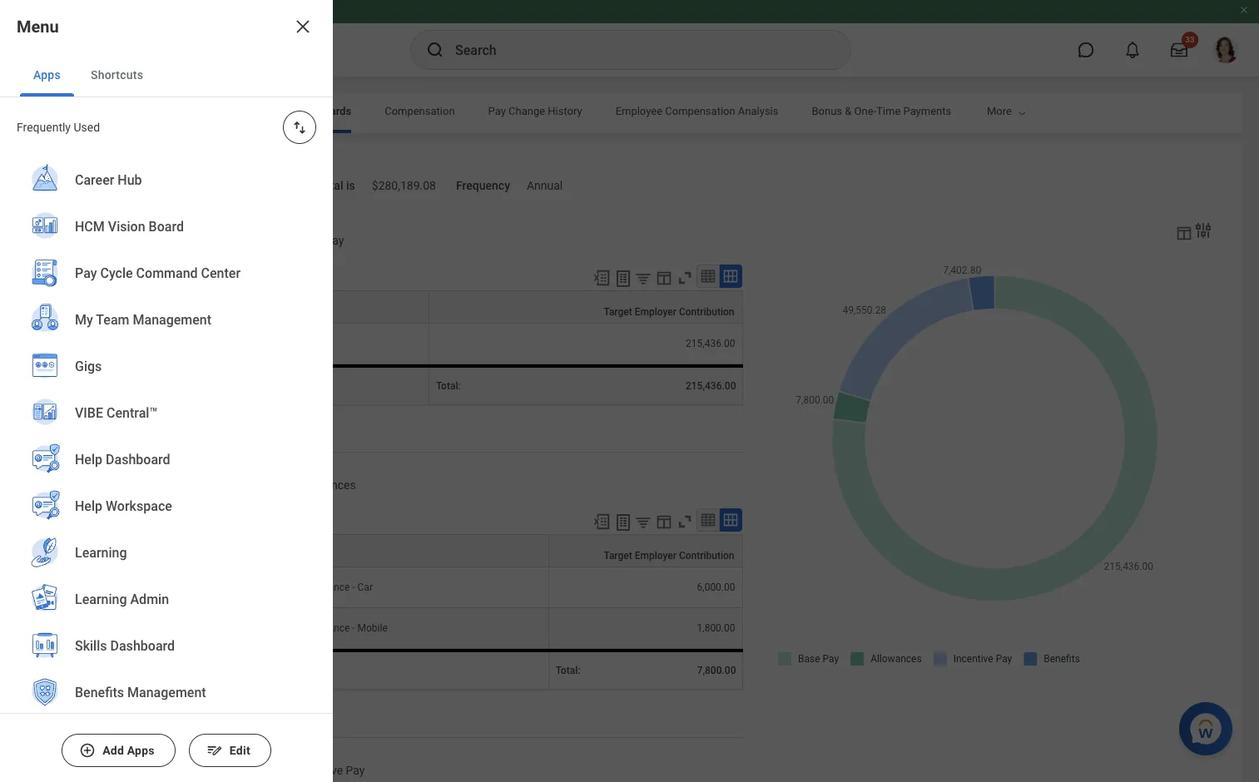 Task type: vqa. For each thing, say whether or not it's contained in the screenshot.
7842
no



Task type: locate. For each thing, give the bounding box(es) containing it.
help
[[75, 452, 102, 468], [75, 499, 102, 515]]

close environment banner image
[[1239, 5, 1249, 15]]

admin
[[130, 592, 169, 608]]

summary link
[[0, 388, 250, 421]]

fullscreen image
[[676, 268, 694, 287]]

0 vertical spatial dashboard
[[106, 452, 170, 468]]

pay down 'president,'
[[75, 266, 97, 282]]

management
[[133, 312, 211, 328], [127, 685, 206, 701]]

learning up performance
[[75, 592, 127, 608]]

summary image
[[20, 394, 40, 414]]

fullscreen image
[[676, 513, 694, 531]]

2 table image from the top
[[700, 512, 717, 529]]

pay inside tab list
[[488, 105, 506, 117]]

2 target from the top
[[604, 550, 632, 562]]

1 vertical spatial toolbar
[[585, 509, 743, 535]]

benefits management link
[[20, 670, 313, 718]]

benefits for benefits management
[[75, 685, 124, 701]]

benefits image
[[20, 561, 40, 581]]

analysis
[[738, 105, 778, 117]]

learning
[[75, 545, 127, 561], [75, 592, 127, 608]]

pay image
[[20, 594, 40, 614]]

table image right fullscreen icon
[[700, 512, 717, 529]]

help dashboard
[[75, 452, 170, 468]]

management down pay cycle command center link
[[133, 312, 211, 328]]

target employer contribution down click to view/edit grid preferences image
[[604, 550, 734, 562]]

career inside navigation pane 'region'
[[65, 664, 97, 677]]

frequently used
[[17, 121, 100, 134]]

career inside global navigation 'dialog'
[[75, 172, 114, 188]]

global navigation dialog
[[0, 0, 333, 782]]

allowance left plan
[[1053, 105, 1103, 117]]

0 horizontal spatial compensation
[[385, 105, 455, 117]]

table image right fullscreen image
[[700, 268, 717, 284]]

benefits management
[[75, 685, 206, 701]]

1 vertical spatial employer
[[635, 550, 676, 562]]

benefits up learning admin
[[65, 564, 105, 577]]

target employer contribution button down export to excel icon
[[429, 291, 742, 323]]

employee
[[616, 105, 662, 117]]

career hub
[[75, 172, 142, 188]]

facebook image
[[80, 750, 98, 768]]

1 target employer contribution row from the top
[[296, 290, 743, 323]]

career left hub
[[75, 172, 114, 188]]

1 help from the top
[[75, 452, 102, 468]]

personal image
[[20, 494, 40, 514]]

table image for base pay
[[700, 268, 717, 284]]

compensation
[[385, 105, 455, 117], [665, 105, 735, 117]]

employer down click to view/edit grid preferences icon
[[635, 306, 676, 318]]

frequency
[[456, 179, 510, 192]]

1 vertical spatial target
[[604, 550, 632, 562]]

1 vertical spatial 215,436.00
[[686, 380, 736, 392]]

dashboard
[[106, 452, 170, 468], [110, 639, 175, 654]]

2 help from the top
[[75, 499, 102, 515]]

target down export to worksheets icon
[[604, 550, 632, 562]]

hub
[[118, 172, 142, 188]]

reimbursable
[[985, 105, 1051, 117]]

export to excel image
[[593, 268, 611, 287]]

contribution down fullscreen image
[[679, 306, 734, 318]]

1 vertical spatial benefits
[[75, 685, 124, 701]]

inbox large image
[[1171, 42, 1188, 58]]

0 vertical spatial learning
[[75, 545, 127, 561]]

0 vertical spatial contribution
[[679, 306, 734, 318]]

1 - from the top
[[352, 582, 355, 594]]

linkedin image
[[113, 750, 131, 767]]

logan
[[64, 218, 119, 241]]

career down skills
[[65, 664, 97, 677]]

1 contribution from the top
[[679, 306, 734, 318]]

3 row from the top
[[296, 609, 743, 650]]

employer for base pay
[[635, 306, 676, 318]]

export to worksheets image
[[614, 513, 634, 533]]

president,
[[67, 251, 115, 263]]

pay left the change
[[488, 105, 506, 117]]

search image
[[425, 40, 445, 60]]

expand table image right fullscreen icon
[[723, 512, 739, 529]]

apps down menu
[[33, 68, 61, 82]]

contact image
[[20, 461, 40, 481]]

menu
[[17, 17, 59, 37]]

1 vertical spatial learning
[[75, 592, 127, 608]]

allowance for 6,000.00
[[304, 582, 350, 594]]

allowance left car
[[304, 582, 350, 594]]

expand table image
[[723, 268, 739, 284], [723, 512, 739, 529]]

my team management
[[75, 312, 211, 328]]

target employer contribution row
[[296, 290, 743, 323], [296, 535, 743, 568]]

help down contact
[[75, 499, 102, 515]]

2 employer from the top
[[635, 550, 676, 562]]

1 vertical spatial allowance
[[304, 582, 350, 594]]

0 vertical spatial target employer contribution
[[604, 306, 734, 318]]

used
[[74, 121, 100, 134]]

career
[[75, 172, 114, 188], [65, 664, 97, 677]]

banner
[[0, 0, 1259, 77]]

1 learning from the top
[[75, 545, 127, 561]]

target employer contribution button down select to filter grid data image
[[549, 535, 742, 567]]

0 vertical spatial expand table image
[[723, 268, 739, 284]]

learning link
[[20, 530, 313, 578]]

vestin
[[1232, 105, 1259, 117]]

benefits inside benefits link
[[65, 564, 105, 577]]

target employer contribution down click to view/edit grid preferences icon
[[604, 306, 734, 318]]

1 vertical spatial career
[[65, 664, 97, 677]]

1 vertical spatial apps
[[127, 744, 155, 757]]

0 vertical spatial employer
[[635, 306, 676, 318]]

allowance
[[1053, 105, 1103, 117], [304, 582, 350, 594], [304, 623, 350, 635]]

vibe central™ link
[[20, 390, 313, 439]]

allowance down 'allowance - car'
[[304, 623, 350, 635]]

0 vertical spatial career
[[75, 172, 114, 188]]

target employer contribution
[[604, 306, 734, 318], [604, 550, 734, 562]]

toolbar for base pay
[[585, 264, 743, 290]]

1 vertical spatial expand table image
[[723, 512, 739, 529]]

cell for 215,436.00
[[296, 364, 429, 405]]

compensation left the analysis
[[665, 105, 735, 117]]

pay up performance
[[65, 597, 83, 610]]

your total is element
[[372, 169, 436, 194]]

1 cell from the top
[[296, 364, 429, 405]]

0 vertical spatial toolbar
[[585, 264, 743, 290]]

target employer contribution button
[[429, 291, 742, 323], [549, 535, 742, 567]]

0 vertical spatial help
[[75, 452, 102, 468]]

215,436.00 row
[[296, 323, 743, 364]]

benefits
[[65, 564, 105, 577], [75, 685, 124, 701]]

management down skills dashboard link
[[127, 685, 206, 701]]

help workspace link
[[20, 483, 313, 532]]

2 expand table image from the top
[[723, 512, 739, 529]]

2 contribution from the top
[[679, 550, 734, 562]]

table image
[[700, 268, 717, 284], [700, 512, 717, 529]]

compensation image
[[20, 528, 40, 548]]

help for help workspace
[[75, 499, 102, 515]]

total:
[[436, 380, 461, 392], [556, 665, 580, 677]]

help up personal
[[75, 452, 102, 468]]

reimbursable allowance plan activity
[[985, 105, 1165, 117]]

learning admin link
[[20, 577, 313, 625]]

career image
[[20, 661, 40, 681]]

pay inside pay cycle command center link
[[75, 266, 97, 282]]

2 row from the top
[[296, 568, 743, 609]]

profile logan mcneil element
[[1202, 32, 1249, 68]]

1 vertical spatial -
[[352, 623, 355, 635]]

change
[[508, 105, 545, 117]]

employer down click to view/edit grid preferences image
[[635, 550, 676, 562]]

1 horizontal spatial total:
[[556, 665, 580, 677]]

skills dashboard link
[[20, 623, 313, 672]]

1 vertical spatial target employer contribution
[[604, 550, 734, 562]]

expand table image right fullscreen image
[[723, 268, 739, 284]]

gigs link
[[20, 344, 313, 392]]

1 target employer contribution from the top
[[604, 306, 734, 318]]

0 vertical spatial apps
[[33, 68, 61, 82]]

- for car
[[352, 582, 355, 594]]

0 vertical spatial target
[[604, 306, 632, 318]]

0 vertical spatial table image
[[700, 268, 717, 284]]

2 learning from the top
[[75, 592, 127, 608]]

learning up learning admin
[[75, 545, 127, 561]]

employer
[[635, 306, 676, 318], [635, 550, 676, 562]]

vibe
[[75, 406, 103, 421]]

apps inside tab list
[[33, 68, 61, 82]]

2 list from the top
[[0, 388, 250, 721]]

pay inside pay link
[[65, 597, 83, 610]]

1 vertical spatial cell
[[296, 650, 549, 690]]

1 vertical spatial total:
[[556, 665, 580, 677]]

gigs
[[75, 359, 102, 375]]

list
[[0, 157, 333, 782], [0, 388, 250, 721]]

0 horizontal spatial apps
[[33, 68, 61, 82]]

human
[[118, 251, 153, 263]]

0 vertical spatial -
[[352, 582, 355, 594]]

actions button
[[99, 278, 151, 295]]

pay for pay change history
[[488, 105, 506, 117]]

target employer contribution for base pay
[[604, 306, 734, 318]]

contact link
[[0, 454, 250, 488]]

tab list
[[0, 53, 333, 97], [266, 93, 1259, 133]]

0 vertical spatial target employer contribution button
[[429, 291, 742, 323]]

hcm
[[75, 219, 105, 235]]

sort image
[[291, 119, 308, 136]]

incentive
[[296, 764, 343, 777]]

pay cycle command center link
[[20, 250, 313, 299]]

personal
[[65, 498, 108, 510]]

board
[[149, 219, 184, 235]]

one-
[[854, 105, 876, 117]]

1 vertical spatial help
[[75, 499, 102, 515]]

annual
[[527, 179, 563, 192]]

2 target employer contribution row from the top
[[296, 535, 743, 568]]

1 table image from the top
[[700, 268, 717, 284]]

0 vertical spatial cell
[[296, 364, 429, 405]]

1 vertical spatial dashboard
[[110, 639, 175, 654]]

0 vertical spatial total:
[[436, 380, 461, 392]]

click to view/edit grid preferences image
[[655, 513, 674, 531]]

1 vertical spatial target employer contribution row
[[296, 535, 743, 568]]

0 vertical spatial allowance
[[1053, 105, 1103, 117]]

$280,189.08
[[372, 179, 436, 192]]

2 cell from the top
[[296, 650, 549, 690]]

1 expand table image from the top
[[723, 268, 739, 284]]

pay cycle command center
[[75, 266, 241, 282]]

215,436.00 inside row
[[686, 338, 735, 349]]

help workspace
[[75, 499, 172, 515]]

row
[[296, 364, 743, 405], [296, 568, 743, 609], [296, 609, 743, 650], [296, 650, 743, 690]]

bonus & one-time payments
[[812, 105, 951, 117]]

1 horizontal spatial compensation
[[665, 105, 735, 117]]

learning for learning
[[75, 545, 127, 561]]

2 - from the top
[[352, 623, 355, 635]]

2 toolbar from the top
[[585, 509, 743, 535]]

- left mobile
[[352, 623, 355, 635]]

learning admin
[[75, 592, 169, 608]]

target down export to worksheets image
[[604, 306, 632, 318]]

learning inside learning link
[[75, 545, 127, 561]]

contribution up 6,000.00
[[679, 550, 734, 562]]

benefits inside benefits management link
[[75, 685, 124, 701]]

learning inside learning admin link
[[75, 592, 127, 608]]

benefits down skills
[[75, 685, 124, 701]]

1 vertical spatial target employer contribution button
[[549, 535, 742, 567]]

1 toolbar from the top
[[585, 264, 743, 290]]

vice president, human resources
[[44, 251, 206, 263]]

dashboard up personal link at the left bottom of page
[[106, 452, 170, 468]]

logan mcneil
[[64, 218, 186, 241]]

apps button
[[20, 53, 74, 97]]

cell
[[296, 364, 429, 405], [296, 650, 549, 690]]

1 employer from the top
[[635, 306, 676, 318]]

0 horizontal spatial total:
[[436, 380, 461, 392]]

apps
[[33, 68, 61, 82], [127, 744, 155, 757]]

2 target employer contribution from the top
[[604, 550, 734, 562]]

allowance inside tab list
[[1053, 105, 1103, 117]]

pay link
[[0, 588, 250, 621]]

your total is
[[293, 179, 355, 192]]

dashboard down pay link
[[110, 639, 175, 654]]

1 vertical spatial table image
[[700, 512, 717, 529]]

0 vertical spatial benefits
[[65, 564, 105, 577]]

toolbar
[[585, 264, 743, 290], [585, 509, 743, 535]]

1 target from the top
[[604, 306, 632, 318]]

2 vertical spatial allowance
[[304, 623, 350, 635]]

apps right add
[[127, 744, 155, 757]]

compensation down search image
[[385, 105, 455, 117]]

pay right incentive
[[346, 764, 365, 777]]

1 vertical spatial contribution
[[679, 550, 734, 562]]

0 vertical spatial 215,436.00
[[686, 338, 735, 349]]

1 list from the top
[[0, 157, 333, 782]]

base
[[296, 234, 322, 247]]

0 vertical spatial target employer contribution row
[[296, 290, 743, 323]]

- left car
[[352, 582, 355, 594]]



Task type: describe. For each thing, give the bounding box(es) containing it.
x image
[[293, 17, 313, 37]]

learning for learning admin
[[75, 592, 127, 608]]

4 row from the top
[[296, 650, 743, 690]]

1 compensation from the left
[[385, 105, 455, 117]]

allowance - mobile
[[304, 623, 388, 635]]

list containing summary
[[0, 388, 250, 721]]

team
[[96, 312, 129, 328]]

expand table image for base pay
[[723, 268, 739, 284]]

tab list containing apps
[[0, 53, 333, 97]]

expand table image for allowances
[[723, 512, 739, 529]]

twitter image
[[146, 750, 165, 768]]

add apps
[[102, 744, 155, 757]]

more
[[987, 105, 1012, 117]]

select to filter grid data image
[[635, 269, 653, 287]]

activity
[[1130, 105, 1165, 117]]

edit button
[[189, 734, 271, 767]]

personal link
[[0, 488, 250, 521]]

list containing career hub
[[0, 157, 333, 782]]

row containing allowance - car
[[296, 568, 743, 609]]

add
[[102, 744, 124, 757]]

phone
[[47, 354, 76, 365]]

target employer contribution button for base pay
[[429, 291, 742, 323]]

workspace
[[106, 499, 172, 515]]

total rewards
[[283, 105, 351, 117]]

tag image
[[203, 85, 221, 103]]

table image for allowances
[[700, 512, 717, 529]]

target employer contribution row for allowances
[[296, 535, 743, 568]]

navigation pane region
[[0, 77, 250, 782]]

click to view/edit grid preferences image
[[655, 268, 674, 287]]

view team image
[[178, 318, 198, 338]]

help for help dashboard
[[75, 452, 102, 468]]

allowance for 1,800.00
[[304, 623, 350, 635]]

pay right base
[[325, 234, 344, 247]]

vibe central™
[[75, 406, 158, 421]]

rewards
[[309, 105, 351, 117]]

career for career
[[65, 664, 97, 677]]

skills
[[75, 639, 107, 654]]

career for career hub
[[75, 172, 114, 188]]

future
[[1199, 105, 1229, 117]]

pay for pay
[[65, 597, 83, 610]]

notifications large image
[[1124, 42, 1141, 58]]

dashboard for help dashboard
[[106, 452, 170, 468]]

target employer contribution for allowances
[[604, 550, 734, 562]]

benefits link
[[0, 554, 250, 588]]

future vestin
[[1199, 105, 1259, 117]]

is
[[346, 179, 355, 192]]

0 vertical spatial management
[[133, 312, 211, 328]]

shortcuts
[[91, 68, 143, 82]]

employer for allowances
[[635, 550, 676, 562]]

- for mobile
[[352, 623, 355, 635]]

&
[[845, 105, 852, 117]]

frequency element
[[527, 169, 563, 194]]

bonus
[[812, 105, 842, 117]]

mcneil
[[124, 218, 186, 241]]

payments
[[903, 105, 951, 117]]

mobile
[[357, 623, 388, 635]]

total: for 215,436.00
[[436, 380, 461, 392]]

add apps button
[[62, 734, 175, 767]]

1 vertical spatial management
[[127, 685, 206, 701]]

hcm vision board link
[[20, 204, 313, 252]]

my team management link
[[20, 297, 313, 345]]

target employer contribution button for allowances
[[549, 535, 742, 567]]

configure and view chart data image
[[1175, 224, 1193, 242]]

phone button
[[42, 309, 81, 366]]

performance image
[[20, 627, 40, 647]]

allowance - car
[[304, 582, 373, 594]]

export to excel image
[[593, 513, 611, 531]]

1 horizontal spatial apps
[[127, 744, 155, 757]]

car
[[357, 582, 373, 594]]

215,436.00 inside row
[[686, 380, 736, 392]]

base pay
[[296, 234, 344, 247]]

target for allowances
[[604, 550, 632, 562]]

pay change history
[[488, 105, 582, 117]]

benefits for benefits
[[65, 564, 105, 577]]

plus circle image
[[79, 742, 96, 759]]

vice
[[44, 251, 65, 263]]

tab list containing total rewards
[[266, 93, 1259, 133]]

select to filter grid data image
[[635, 514, 653, 531]]

resources
[[155, 251, 206, 263]]

performance link
[[0, 621, 250, 654]]

mail image
[[115, 318, 135, 338]]

pay for pay cycle command center
[[75, 266, 97, 282]]

cycle
[[100, 266, 133, 282]]

my
[[75, 312, 93, 328]]

plan
[[1106, 105, 1127, 117]]

2 compensation from the left
[[665, 105, 735, 117]]

view printable version (pdf) image
[[226, 85, 244, 103]]

phone logan mcneil element
[[42, 353, 81, 366]]

toolbar for allowances
[[585, 509, 743, 535]]

contribution for allowances
[[679, 550, 734, 562]]

1,800.00
[[697, 623, 735, 635]]

allowances
[[296, 478, 356, 492]]

performance
[[65, 631, 128, 643]]

career hub link
[[20, 157, 313, 206]]

center
[[201, 266, 241, 282]]

cell for 7,800.00
[[296, 650, 549, 690]]

edit
[[230, 744, 250, 757]]

contact
[[65, 464, 103, 477]]

dashboard for skills dashboard
[[110, 639, 175, 654]]

target employer contribution row for base pay
[[296, 290, 743, 323]]

command
[[136, 266, 198, 282]]

skills dashboard
[[75, 639, 175, 654]]

help dashboard link
[[20, 437, 313, 485]]

history
[[548, 105, 582, 117]]

summary
[[65, 398, 111, 410]]

1 row from the top
[[296, 364, 743, 405]]

incentive pay
[[296, 764, 365, 777]]

row containing allowance - mobile
[[296, 609, 743, 650]]

shortcuts button
[[77, 53, 157, 97]]

contribution for base pay
[[679, 306, 734, 318]]

total
[[320, 179, 343, 192]]

total: for 7,800.00
[[556, 665, 580, 677]]

hcm vision board
[[75, 219, 184, 235]]

6,000.00
[[697, 582, 735, 594]]

phone image
[[50, 318, 73, 338]]

target for base pay
[[604, 306, 632, 318]]

export to worksheets image
[[614, 268, 634, 288]]

vision
[[108, 219, 145, 235]]

employee compensation analysis
[[616, 105, 778, 117]]

frequently
[[17, 121, 71, 134]]

total
[[283, 105, 307, 117]]

career link
[[0, 654, 250, 687]]

job image
[[20, 428, 40, 448]]

text edit image
[[206, 742, 223, 759]]

actions
[[108, 280, 142, 292]]

7,800.00
[[697, 665, 736, 677]]



